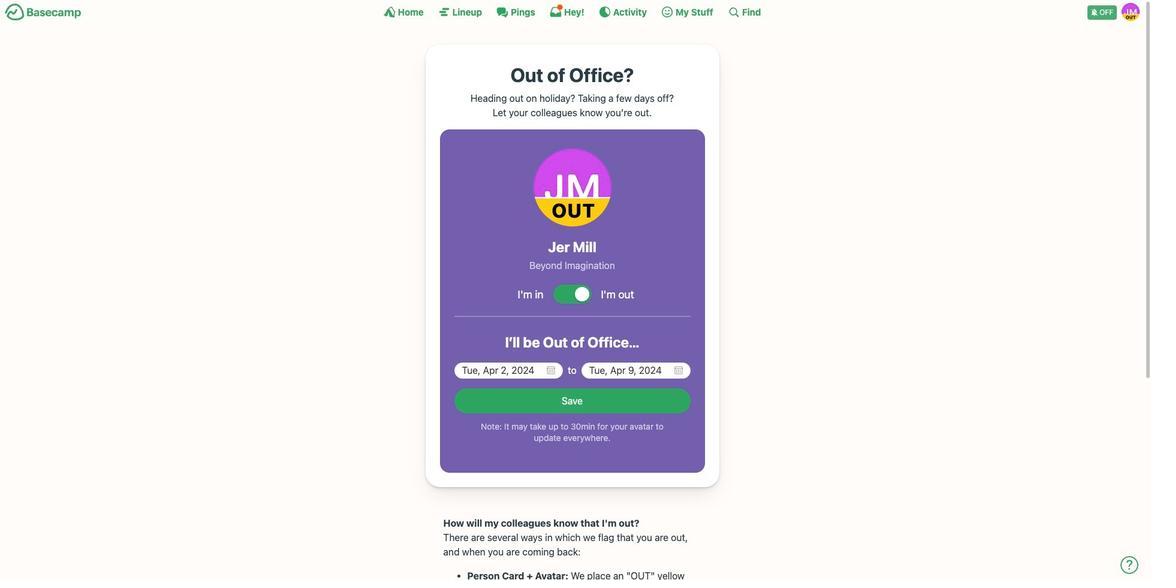 Task type: locate. For each thing, give the bounding box(es) containing it.
1 horizontal spatial choose date… field
[[582, 363, 691, 379]]

0 horizontal spatial choose date… field
[[454, 363, 564, 379]]

Choose date… field
[[454, 363, 564, 379], [582, 363, 691, 379]]

1 choose date… field from the left
[[454, 363, 564, 379]]

main element
[[0, 0, 1145, 23]]

None submit
[[454, 389, 691, 414]]

jer mill image
[[1123, 3, 1141, 21]]



Task type: describe. For each thing, give the bounding box(es) containing it.
switch accounts image
[[5, 3, 82, 22]]

keyboard shortcut: ⌘ + / image
[[728, 6, 740, 18]]

2 choose date… field from the left
[[582, 363, 691, 379]]



Task type: vqa. For each thing, say whether or not it's contained in the screenshot.
home
no



